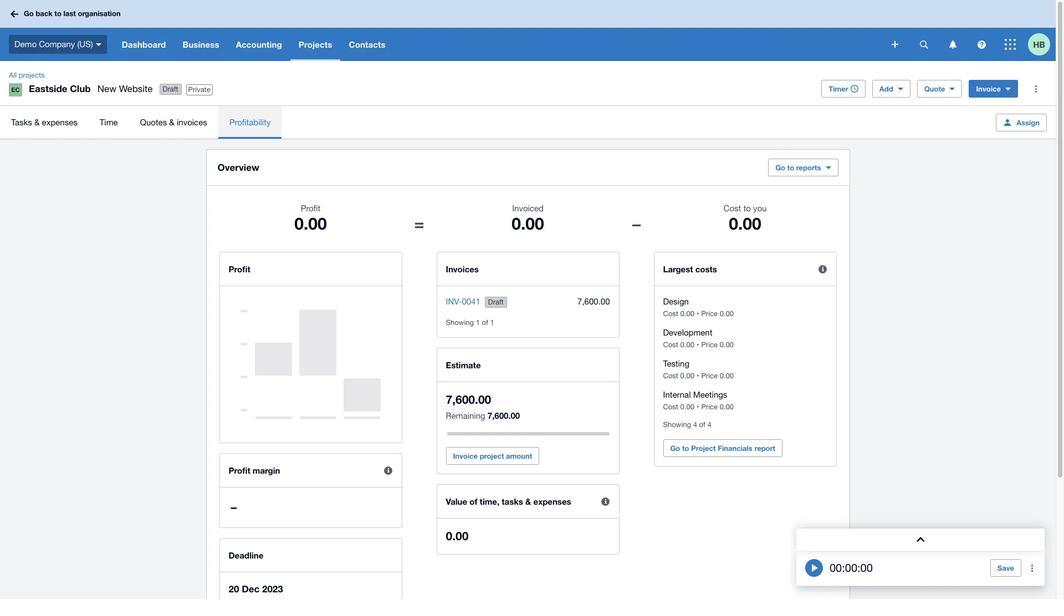 Task type: locate. For each thing, give the bounding box(es) containing it.
profitability tab
[[218, 106, 282, 139]]

profit for margin
[[229, 465, 251, 475]]

price down the development
[[702, 341, 718, 349]]

add
[[880, 84, 894, 93]]

price inside development cost 0.00 • price 0.00
[[702, 341, 718, 349]]

0 horizontal spatial of
[[470, 496, 478, 506]]

2 • from the top
[[697, 341, 700, 349]]

company
[[39, 39, 75, 49]]

invoices
[[177, 117, 207, 127]]

invoice for invoice project amount
[[453, 451, 478, 460]]

all projects link
[[4, 70, 49, 81]]

demo company (us)
[[14, 39, 93, 49]]

showing
[[446, 318, 474, 327], [664, 420, 692, 429]]

0 vertical spatial 7,600.00
[[578, 297, 610, 306]]

0 horizontal spatial showing
[[446, 318, 474, 327]]

draft right the 0041
[[488, 298, 504, 306]]

0 horizontal spatial svg image
[[11, 10, 18, 17]]

invoice up assign button
[[977, 84, 1002, 93]]

0 vertical spatial more info image
[[377, 459, 400, 481]]

price for testing
[[702, 372, 718, 380]]

svg image up quote
[[920, 40, 929, 49]]

4 up project
[[708, 420, 712, 429]]

1 vertical spatial profit
[[229, 264, 251, 274]]

internal meetings cost 0.00 • price 0.00
[[664, 390, 734, 411]]

expenses down eastside club
[[42, 117, 78, 127]]

to
[[55, 9, 62, 18], [788, 163, 795, 172], [744, 204, 751, 213], [683, 444, 690, 453]]

• down meetings
[[697, 403, 700, 411]]

2 horizontal spatial of
[[700, 420, 706, 429]]

demo company (us) button
[[0, 28, 114, 61]]

1 vertical spatial of
[[700, 420, 706, 429]]

navigation containing dashboard
[[114, 28, 885, 61]]

2 vertical spatial 7,600.00
[[488, 410, 520, 420]]

showing for showing 1 of 1
[[446, 318, 474, 327]]

go inside button
[[671, 444, 681, 453]]

price down meetings
[[702, 403, 718, 411]]

1 horizontal spatial draft
[[488, 298, 504, 306]]

1 horizontal spatial more info image
[[595, 490, 617, 512]]

financials
[[718, 444, 753, 453]]

4 price from the top
[[702, 403, 718, 411]]

1 horizontal spatial &
[[169, 117, 175, 127]]

cost for testing
[[664, 372, 679, 380]]

last
[[63, 9, 76, 18]]

price inside the design cost 0.00 • price 0.00
[[702, 309, 718, 318]]

cost inside testing cost 0.00 • price 0.00
[[664, 372, 679, 380]]

0 horizontal spatial 1
[[476, 318, 480, 327]]

1 vertical spatial 7,600.00
[[446, 393, 492, 407]]

cost left you on the right of page
[[724, 204, 742, 213]]

cost down internal
[[664, 403, 679, 411]]

0 vertical spatial showing
[[446, 318, 474, 327]]

invoiced
[[513, 204, 544, 213]]

& for quotes
[[169, 117, 175, 127]]

price inside testing cost 0.00 • price 0.00
[[702, 372, 718, 380]]

svg image right (us)
[[96, 43, 101, 46]]

all projects
[[9, 71, 45, 79]]

svg image up add "popup button"
[[892, 41, 899, 48]]

invoices
[[446, 264, 479, 274]]

save
[[998, 564, 1015, 572]]

00:00:00
[[830, 561, 873, 574]]

1 horizontal spatial showing
[[664, 420, 692, 429]]

more options image
[[1026, 78, 1048, 100], [1022, 557, 1044, 579]]

cost for development
[[664, 341, 679, 349]]

invoice inside invoice popup button
[[977, 84, 1002, 93]]

svg image inside go back to last organisation link
[[11, 10, 18, 17]]

more options image right save
[[1022, 557, 1044, 579]]

2 vertical spatial go
[[671, 444, 681, 453]]

0 horizontal spatial more info image
[[377, 459, 400, 481]]

start timer image
[[806, 559, 824, 577]]

go to project financials report
[[671, 444, 776, 453]]

invoice button
[[970, 80, 1019, 98]]

0 vertical spatial go
[[24, 9, 34, 18]]

1 vertical spatial more info image
[[595, 490, 617, 512]]

0 vertical spatial of
[[482, 318, 489, 327]]

1
[[476, 318, 480, 327], [491, 318, 495, 327]]

margin
[[253, 465, 280, 475]]

go for go back to last organisation
[[24, 9, 34, 18]]

invoice left project
[[453, 451, 478, 460]]

banner containing hb
[[0, 0, 1057, 61]]

• for development
[[697, 341, 700, 349]]

to inside popup button
[[788, 163, 795, 172]]

projects
[[299, 39, 332, 49]]

0 vertical spatial expenses
[[42, 117, 78, 127]]

projects button
[[291, 28, 341, 61]]

cost inside cost to you 0.00
[[724, 204, 742, 213]]

2 vertical spatial of
[[470, 496, 478, 506]]

price up development cost 0.00 • price 0.00 in the bottom of the page
[[702, 309, 718, 318]]

of for 1
[[482, 318, 489, 327]]

3 • from the top
[[697, 372, 700, 380]]

invoice inside invoice project amount button
[[453, 451, 478, 460]]

• inside development cost 0.00 • price 0.00
[[697, 341, 700, 349]]

=
[[415, 214, 425, 234]]

go back to last organisation
[[24, 9, 121, 18]]

eastside club
[[29, 83, 91, 94]]

cost down design
[[664, 309, 679, 318]]

−
[[632, 214, 642, 234]]

more options image up "assign"
[[1026, 78, 1048, 100]]

cost inside development cost 0.00 • price 0.00
[[664, 341, 679, 349]]

organisation
[[78, 9, 121, 18]]

svg image
[[1006, 39, 1017, 50], [950, 40, 957, 49], [978, 40, 986, 49], [96, 43, 101, 46]]

navigation
[[114, 28, 885, 61]]

invoice project amount button
[[446, 447, 540, 465]]

1 • from the top
[[697, 309, 700, 318]]

go left back
[[24, 9, 34, 18]]

0 horizontal spatial &
[[34, 117, 40, 127]]

0 horizontal spatial go
[[24, 9, 34, 18]]

profit inside profit 0.00
[[301, 204, 321, 213]]

expenses right tasks
[[534, 496, 572, 506]]

1 price from the top
[[702, 309, 718, 318]]

report
[[755, 444, 776, 453]]

• inside testing cost 0.00 • price 0.00
[[697, 372, 700, 380]]

0 horizontal spatial expenses
[[42, 117, 78, 127]]

• for design
[[697, 309, 700, 318]]

cost down testing
[[664, 372, 679, 380]]

1 horizontal spatial go
[[671, 444, 681, 453]]

invoiced 0.00
[[512, 204, 544, 234]]

website
[[119, 83, 153, 94]]

(us)
[[77, 39, 93, 49]]

cost up testing
[[664, 341, 679, 349]]

development
[[664, 328, 713, 337]]

4 • from the top
[[697, 403, 700, 411]]

svg image
[[11, 10, 18, 17], [920, 40, 929, 49], [892, 41, 899, 48]]

0 vertical spatial invoice
[[977, 84, 1002, 93]]

accounting
[[236, 39, 282, 49]]

deadline
[[229, 550, 264, 560]]

7,600.00 for 7,600.00
[[578, 297, 610, 306]]

design
[[664, 297, 689, 306]]

1 vertical spatial expenses
[[534, 496, 572, 506]]

4
[[694, 420, 698, 429], [708, 420, 712, 429]]

svg image left back
[[11, 10, 18, 17]]

draft left private
[[163, 85, 178, 93]]

svg image inside demo company (us) popup button
[[96, 43, 101, 46]]

price for development
[[702, 341, 718, 349]]

1 vertical spatial showing
[[664, 420, 692, 429]]

showing 1 of 1
[[446, 318, 495, 327]]

no profit information available image
[[241, 297, 381, 432]]

to inside cost to you 0.00
[[744, 204, 751, 213]]

0 horizontal spatial draft
[[163, 85, 178, 93]]

2 horizontal spatial go
[[776, 163, 786, 172]]

meetings
[[694, 390, 728, 399]]

assign
[[1017, 118, 1041, 127]]

time
[[100, 117, 118, 127]]

ec
[[11, 86, 20, 93]]

showing down inv-0041
[[446, 318, 474, 327]]

business button
[[174, 28, 228, 61]]

0.00
[[295, 214, 327, 234], [512, 214, 544, 234], [730, 214, 762, 234], [681, 309, 695, 318], [720, 309, 734, 318], [681, 341, 695, 349], [720, 341, 734, 349], [681, 372, 695, 380], [720, 372, 734, 380], [681, 403, 695, 411], [720, 403, 734, 411], [446, 529, 469, 543]]

to left reports at the right top
[[788, 163, 795, 172]]

hb button
[[1029, 28, 1057, 61]]

price up meetings
[[702, 372, 718, 380]]

0 horizontal spatial 4
[[694, 420, 698, 429]]

hb
[[1034, 39, 1046, 49]]

cost for design
[[664, 309, 679, 318]]

to left project
[[683, 444, 690, 453]]

• inside internal meetings cost 0.00 • price 0.00
[[697, 403, 700, 411]]

1 horizontal spatial 1
[[491, 318, 495, 327]]

2 price from the top
[[702, 341, 718, 349]]

1 vertical spatial invoice
[[453, 451, 478, 460]]

more info image
[[377, 459, 400, 481], [595, 490, 617, 512]]

you
[[754, 204, 767, 213]]

1 horizontal spatial 4
[[708, 420, 712, 429]]

to left you on the right of page
[[744, 204, 751, 213]]

go to reports
[[776, 163, 822, 172]]

cost inside the design cost 0.00 • price 0.00
[[664, 309, 679, 318]]

1 horizontal spatial invoice
[[977, 84, 1002, 93]]

1 vertical spatial go
[[776, 163, 786, 172]]

go to reports button
[[769, 159, 839, 176]]

&
[[34, 117, 40, 127], [169, 117, 175, 127], [526, 496, 532, 506]]

0 vertical spatial more options image
[[1026, 78, 1048, 100]]

1 horizontal spatial of
[[482, 318, 489, 327]]

dashboard link
[[114, 28, 174, 61]]

0 vertical spatial profit
[[301, 204, 321, 213]]

go down showing 4 of 4
[[671, 444, 681, 453]]

cost to you 0.00
[[724, 204, 767, 234]]

2 horizontal spatial svg image
[[920, 40, 929, 49]]

expenses inside tasks & expenses link
[[42, 117, 78, 127]]

showing down internal
[[664, 420, 692, 429]]

accounting button
[[228, 28, 291, 61]]

more info image for 0.00
[[595, 490, 617, 512]]

• down the development
[[697, 341, 700, 349]]

4 down internal meetings cost 0.00 • price 0.00
[[694, 420, 698, 429]]

cost
[[724, 204, 742, 213], [664, 309, 679, 318], [664, 341, 679, 349], [664, 372, 679, 380], [664, 403, 679, 411]]

• up the development
[[697, 309, 700, 318]]

business
[[183, 39, 219, 49]]

profit 0.00
[[295, 204, 327, 234]]

go inside banner
[[24, 9, 34, 18]]

• up meetings
[[697, 372, 700, 380]]

to for go to project financials report
[[683, 444, 690, 453]]

go for go to reports
[[776, 163, 786, 172]]

0 horizontal spatial invoice
[[453, 451, 478, 460]]

more info image for –
[[377, 459, 400, 481]]

3 price from the top
[[702, 372, 718, 380]]

1 1 from the left
[[476, 318, 480, 327]]

banner
[[0, 0, 1057, 61]]

club
[[70, 83, 91, 94]]

new
[[97, 83, 116, 94]]

& for tasks
[[34, 117, 40, 127]]

to inside button
[[683, 444, 690, 453]]

2 vertical spatial profit
[[229, 465, 251, 475]]

• inside the design cost 0.00 • price 0.00
[[697, 309, 700, 318]]

invoice project amount
[[453, 451, 533, 460]]

timer
[[829, 84, 849, 93]]

go left reports at the right top
[[776, 163, 786, 172]]

go inside popup button
[[776, 163, 786, 172]]

svg image up quote popup button
[[950, 40, 957, 49]]



Task type: describe. For each thing, give the bounding box(es) containing it.
reports
[[797, 163, 822, 172]]

internal
[[664, 390, 691, 399]]

go for go to project financials report
[[671, 444, 681, 453]]

design cost 0.00 • price 0.00
[[664, 297, 734, 318]]

project
[[480, 451, 504, 460]]

• for testing
[[697, 372, 700, 380]]

profit for 0.00
[[301, 204, 321, 213]]

quotes & invoices link
[[129, 106, 218, 139]]

1 horizontal spatial svg image
[[892, 41, 899, 48]]

time link
[[89, 106, 129, 139]]

svg image left 'hb'
[[1006, 39, 1017, 50]]

navigation inside banner
[[114, 28, 885, 61]]

quotes
[[140, 117, 167, 127]]

to left 'last'
[[55, 9, 62, 18]]

inv-0041
[[446, 297, 481, 306]]

tasks
[[11, 117, 32, 127]]

to for cost to you 0.00
[[744, 204, 751, 213]]

price inside internal meetings cost 0.00 • price 0.00
[[702, 403, 718, 411]]

1 horizontal spatial expenses
[[534, 496, 572, 506]]

quotes & invoices
[[140, 117, 207, 127]]

profitability
[[229, 117, 271, 127]]

time,
[[480, 496, 500, 506]]

of for 4
[[700, 420, 706, 429]]

assign button
[[997, 113, 1048, 131]]

to for go to reports
[[788, 163, 795, 172]]

development cost 0.00 • price 0.00
[[664, 328, 734, 349]]

overview
[[218, 161, 259, 173]]

demo
[[14, 39, 37, 49]]

largest
[[664, 264, 694, 274]]

dec
[[242, 583, 260, 595]]

svg image up invoice popup button
[[978, 40, 986, 49]]

estimate
[[446, 360, 481, 370]]

1 vertical spatial more options image
[[1022, 557, 1044, 579]]

private
[[188, 85, 211, 94]]

2 4 from the left
[[708, 420, 712, 429]]

profit margin
[[229, 465, 280, 475]]

all
[[9, 71, 17, 79]]

back
[[36, 9, 53, 18]]

inv-
[[446, 297, 462, 306]]

tasks & expenses link
[[0, 106, 89, 139]]

value of time, tasks & expenses
[[446, 496, 572, 506]]

20
[[229, 583, 239, 595]]

2 horizontal spatial &
[[526, 496, 532, 506]]

tasks & expenses
[[11, 117, 78, 127]]

remaining
[[446, 411, 486, 420]]

0041
[[462, 297, 481, 306]]

profitability link
[[218, 106, 282, 139]]

largest costs
[[664, 264, 718, 274]]

quote
[[925, 84, 946, 93]]

inv-0041 link
[[446, 297, 481, 306]]

2023
[[262, 583, 283, 595]]

tasks
[[502, 496, 524, 506]]

7,600.00 remaining 7,600.00
[[446, 393, 520, 420]]

save button
[[991, 559, 1022, 577]]

0.00 inside cost to you 0.00
[[730, 214, 762, 234]]

testing cost 0.00 • price 0.00
[[664, 359, 734, 380]]

testing
[[664, 359, 690, 368]]

contacts
[[349, 39, 386, 49]]

new website
[[97, 83, 153, 94]]

invoice for invoice
[[977, 84, 1002, 93]]

dashboard
[[122, 39, 166, 49]]

0 vertical spatial draft
[[163, 85, 178, 93]]

contacts button
[[341, 28, 394, 61]]

project
[[692, 444, 716, 453]]

price for design
[[702, 309, 718, 318]]

value
[[446, 496, 468, 506]]

1 vertical spatial draft
[[488, 298, 504, 306]]

projects
[[19, 71, 45, 79]]

go to project financials report button
[[664, 439, 783, 457]]

go back to last organisation link
[[7, 4, 127, 24]]

showing 4 of 4
[[664, 420, 712, 429]]

cost inside internal meetings cost 0.00 • price 0.00
[[664, 403, 679, 411]]

1 4 from the left
[[694, 420, 698, 429]]

costs
[[696, 264, 718, 274]]

20 dec 2023
[[229, 583, 283, 595]]

–
[[231, 500, 237, 514]]

2 1 from the left
[[491, 318, 495, 327]]

showing for showing 4 of 4
[[664, 420, 692, 429]]

7,600.00 for 7,600.00 remaining 7,600.00
[[446, 393, 492, 407]]

more info image
[[812, 258, 834, 280]]

add button
[[873, 80, 911, 98]]



Task type: vqa. For each thing, say whether or not it's contained in the screenshot.
payments to the bottom
no



